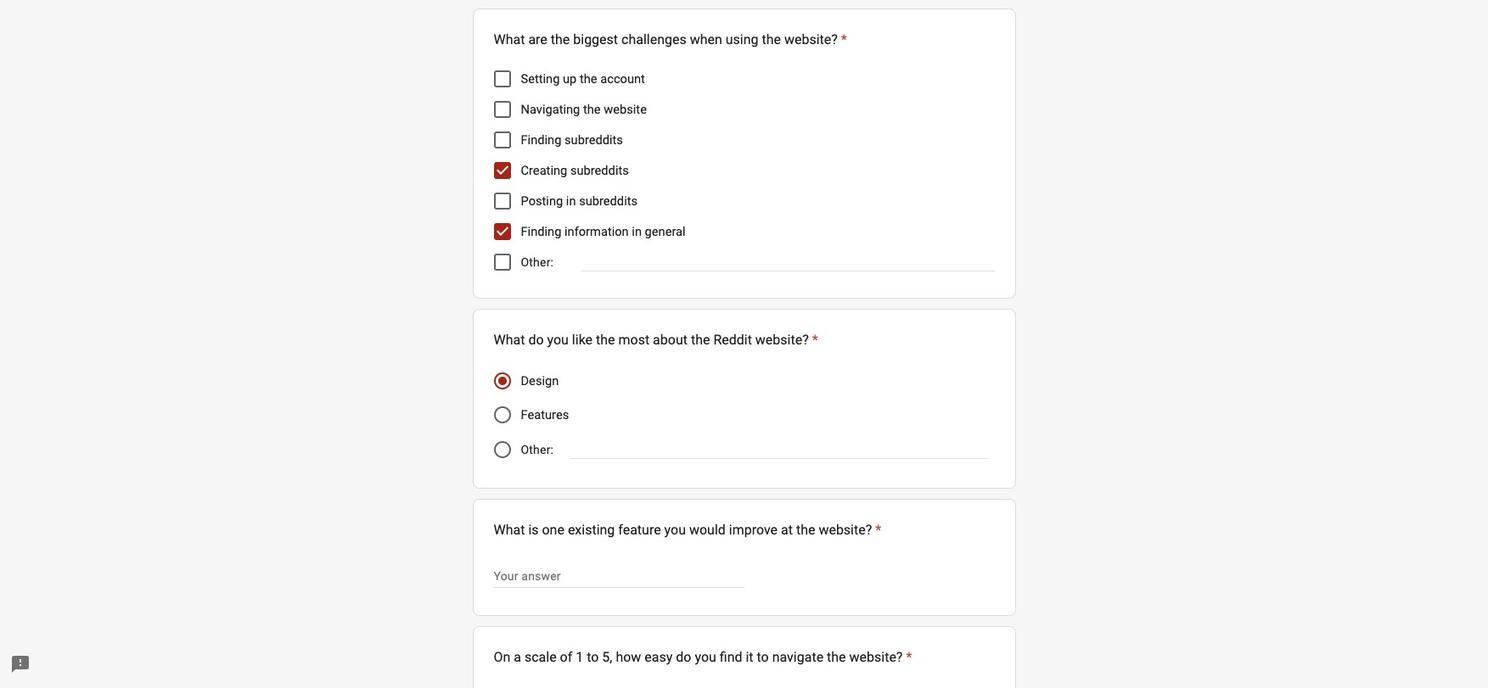 Task type: describe. For each thing, give the bounding box(es) containing it.
Other: radio
[[494, 442, 511, 459]]

Posting in subreddits checkbox
[[494, 193, 511, 210]]

using
[[726, 32, 759, 48]]

posting
[[521, 194, 563, 209]]

1 vertical spatial in
[[632, 225, 642, 240]]

general
[[645, 225, 686, 240]]

would
[[690, 523, 726, 539]]

features image
[[494, 407, 511, 424]]

Other response text field
[[571, 439, 988, 459]]

website? right navigate
[[850, 650, 903, 666]]

other: image
[[496, 256, 509, 270]]

setting up the account image
[[496, 73, 509, 86]]

reddit
[[714, 332, 752, 349]]

1 horizontal spatial do
[[676, 650, 692, 666]]

2 vertical spatial you
[[695, 650, 717, 666]]

website? right using at the top of page
[[785, 32, 838, 48]]

heading containing on a scale of 1 to 5, how easy do you find it to navigate the website?
[[494, 648, 913, 669]]

0 vertical spatial do
[[529, 332, 544, 349]]

design image
[[498, 377, 507, 386]]

the right like
[[596, 332, 615, 349]]

improve
[[729, 523, 778, 539]]

navigating
[[521, 102, 580, 118]]

the right are
[[551, 32, 570, 48]]

2 to from the left
[[757, 650, 769, 666]]

information
[[565, 225, 629, 240]]

finding for finding subreddits
[[521, 133, 562, 148]]

0 vertical spatial in
[[566, 194, 576, 209]]

scale
[[525, 650, 557, 666]]

up
[[563, 72, 577, 87]]

Other response text field
[[581, 252, 995, 271]]

finding subreddits
[[521, 133, 623, 148]]

5,
[[602, 650, 613, 666]]

required question element for what is one existing feature you would improve at the website?
[[872, 521, 882, 541]]

like
[[572, 332, 593, 349]]

it
[[746, 650, 754, 666]]

account
[[601, 72, 645, 87]]

navigating the website
[[521, 102, 647, 118]]

the right about
[[691, 332, 710, 349]]

1 to from the left
[[587, 650, 599, 666]]

one
[[542, 523, 565, 539]]

website? right at
[[819, 523, 872, 539]]

setting up the account
[[521, 72, 645, 87]]

what are the biggest challenges when using the website? *
[[494, 32, 847, 48]]

what for what do you like the most about the reddit website? *
[[494, 332, 525, 349]]

website
[[604, 102, 647, 118]]

required question element for what do you like the most about the reddit website?
[[809, 331, 818, 351]]

is
[[529, 523, 539, 539]]

on a scale of 1 to 5, how easy do you find it to navigate the website? *
[[494, 650, 913, 666]]

how
[[616, 650, 642, 666]]

finding subreddits image
[[496, 134, 509, 147]]

required question element for on a scale of 1 to 5, how easy do you find it to navigate the website?
[[903, 648, 913, 669]]

Other: checkbox
[[494, 254, 511, 271]]



Task type: locate. For each thing, give the bounding box(es) containing it.
in
[[566, 194, 576, 209], [632, 225, 642, 240]]

3 heading from the top
[[494, 521, 882, 541]]

in left the 'general'
[[632, 225, 642, 240]]

existing
[[568, 523, 615, 539]]

about
[[653, 332, 688, 349]]

2 what from the top
[[494, 332, 525, 349]]

finding information in general image
[[494, 224, 511, 241]]

Setting up the account checkbox
[[494, 71, 511, 88]]

1 vertical spatial other:
[[521, 444, 554, 457]]

features
[[521, 408, 569, 423]]

heading containing what do you like the most about the reddit website?
[[494, 331, 818, 351]]

1 heading from the top
[[494, 30, 847, 50]]

the
[[551, 32, 570, 48], [762, 32, 781, 48], [580, 72, 598, 87], [583, 102, 601, 118], [596, 332, 615, 349], [691, 332, 710, 349], [797, 523, 816, 539], [827, 650, 846, 666]]

list containing setting up the account
[[494, 64, 995, 278]]

1 horizontal spatial you
[[665, 523, 686, 539]]

Creating subreddits checkbox
[[494, 163, 511, 180]]

subreddits for finding subreddits
[[565, 133, 623, 148]]

to
[[587, 650, 599, 666], [757, 650, 769, 666]]

website?
[[785, 32, 838, 48], [756, 332, 809, 349], [819, 523, 872, 539], [850, 650, 903, 666]]

creating subreddits image
[[494, 163, 511, 180]]

Finding subreddits checkbox
[[494, 132, 511, 149]]

biggest
[[573, 32, 618, 48]]

0 horizontal spatial in
[[566, 194, 576, 209]]

are
[[529, 32, 548, 48]]

1 horizontal spatial in
[[632, 225, 642, 240]]

the right up
[[580, 72, 598, 87]]

you
[[547, 332, 569, 349], [665, 523, 686, 539], [695, 650, 717, 666]]

1 other: from the top
[[521, 256, 554, 270]]

what is one existing feature you would improve at the website? *
[[494, 523, 882, 539]]

*
[[841, 32, 847, 48], [812, 332, 818, 349], [876, 523, 882, 539], [907, 650, 913, 666]]

other: for other: checkbox
[[521, 256, 554, 270]]

creating subreddits
[[521, 163, 629, 179]]

what do you like the most about the reddit website? *
[[494, 332, 818, 349]]

to right it
[[757, 650, 769, 666]]

most
[[619, 332, 650, 349]]

do right easy
[[676, 650, 692, 666]]

0 vertical spatial other:
[[521, 256, 554, 270]]

finding up creating
[[521, 133, 562, 148]]

0 horizontal spatial to
[[587, 650, 599, 666]]

navigating the website image
[[496, 103, 509, 117]]

to right 1
[[587, 650, 599, 666]]

1 horizontal spatial to
[[757, 650, 769, 666]]

other:
[[521, 256, 554, 270], [521, 444, 554, 457]]

3 what from the top
[[494, 523, 525, 539]]

other: right other: image in the left of the page
[[521, 256, 554, 270]]

of
[[560, 650, 573, 666]]

subreddits up the posting in subreddits
[[571, 163, 629, 179]]

finding
[[521, 133, 562, 148], [521, 225, 562, 240]]

what
[[494, 32, 525, 48], [494, 332, 525, 349], [494, 523, 525, 539]]

at
[[781, 523, 793, 539]]

the right at
[[797, 523, 816, 539]]

posting in subreddits image
[[496, 195, 509, 208]]

2 finding from the top
[[521, 225, 562, 240]]

on
[[494, 650, 511, 666]]

Navigating the website checkbox
[[494, 101, 511, 118]]

1 vertical spatial do
[[676, 650, 692, 666]]

subreddits down navigating the website
[[565, 133, 623, 148]]

other: right other: radio
[[521, 444, 554, 457]]

navigate
[[773, 650, 824, 666]]

feature
[[619, 523, 661, 539]]

2 other: from the top
[[521, 444, 554, 457]]

Features radio
[[494, 407, 511, 424]]

1 vertical spatial subreddits
[[571, 163, 629, 179]]

list
[[494, 64, 995, 278]]

challenges
[[622, 32, 687, 48]]

do up design
[[529, 332, 544, 349]]

you left like
[[547, 332, 569, 349]]

do
[[529, 332, 544, 349], [676, 650, 692, 666]]

subreddits for creating subreddits
[[571, 163, 629, 179]]

Finding information in general checkbox
[[494, 224, 511, 241]]

creating
[[521, 163, 568, 179]]

0 horizontal spatial do
[[529, 332, 544, 349]]

setting
[[521, 72, 560, 87]]

you left would at left bottom
[[665, 523, 686, 539]]

the down setting up the account
[[583, 102, 601, 118]]

0 vertical spatial what
[[494, 32, 525, 48]]

2 heading from the top
[[494, 331, 818, 351]]

easy
[[645, 650, 673, 666]]

finding down posting
[[521, 225, 562, 240]]

Design radio
[[494, 373, 511, 390]]

4 heading from the top
[[494, 648, 913, 669]]

what for what are the biggest challenges when using the website? *
[[494, 32, 525, 48]]

subreddits up finding information in general
[[579, 194, 638, 209]]

what left are
[[494, 32, 525, 48]]

heading containing what are the biggest challenges when using the website?
[[494, 30, 847, 50]]

design
[[521, 374, 559, 389]]

finding for finding information in general
[[521, 225, 562, 240]]

2 vertical spatial subreddits
[[579, 194, 638, 209]]

heading
[[494, 30, 847, 50], [494, 331, 818, 351], [494, 521, 882, 541], [494, 648, 913, 669]]

what up design option
[[494, 332, 525, 349]]

0 vertical spatial finding
[[521, 133, 562, 148]]

required question element for what are the biggest challenges when using the website?
[[838, 30, 847, 50]]

1
[[576, 650, 584, 666]]

you left the find
[[695, 650, 717, 666]]

2 horizontal spatial you
[[695, 650, 717, 666]]

heading containing what is one existing feature you would improve at the website?
[[494, 521, 882, 541]]

0 horizontal spatial you
[[547, 332, 569, 349]]

what left is
[[494, 523, 525, 539]]

find
[[720, 650, 743, 666]]

0 vertical spatial you
[[547, 332, 569, 349]]

1 vertical spatial finding
[[521, 225, 562, 240]]

2 vertical spatial what
[[494, 523, 525, 539]]

other: for other: radio
[[521, 444, 554, 457]]

when
[[690, 32, 723, 48]]

website? right reddit
[[756, 332, 809, 349]]

1 vertical spatial you
[[665, 523, 686, 539]]

posting in subreddits
[[521, 194, 638, 209]]

required question element
[[838, 30, 847, 50], [809, 331, 818, 351], [872, 521, 882, 541], [903, 648, 913, 669]]

0 vertical spatial subreddits
[[565, 133, 623, 148]]

1 vertical spatial what
[[494, 332, 525, 349]]

a
[[514, 650, 521, 666]]

the right using at the top of page
[[762, 32, 781, 48]]

in right posting
[[566, 194, 576, 209]]

finding information in general
[[521, 225, 686, 240]]

what for what is one existing feature you would improve at the website? *
[[494, 523, 525, 539]]

subreddits
[[565, 133, 623, 148], [571, 163, 629, 179], [579, 194, 638, 209]]

1 finding from the top
[[521, 133, 562, 148]]

None text field
[[494, 567, 744, 587]]

1 what from the top
[[494, 32, 525, 48]]

the right navigate
[[827, 650, 846, 666]]



Task type: vqa. For each thing, say whether or not it's contained in the screenshot.
Main toolbar
no



